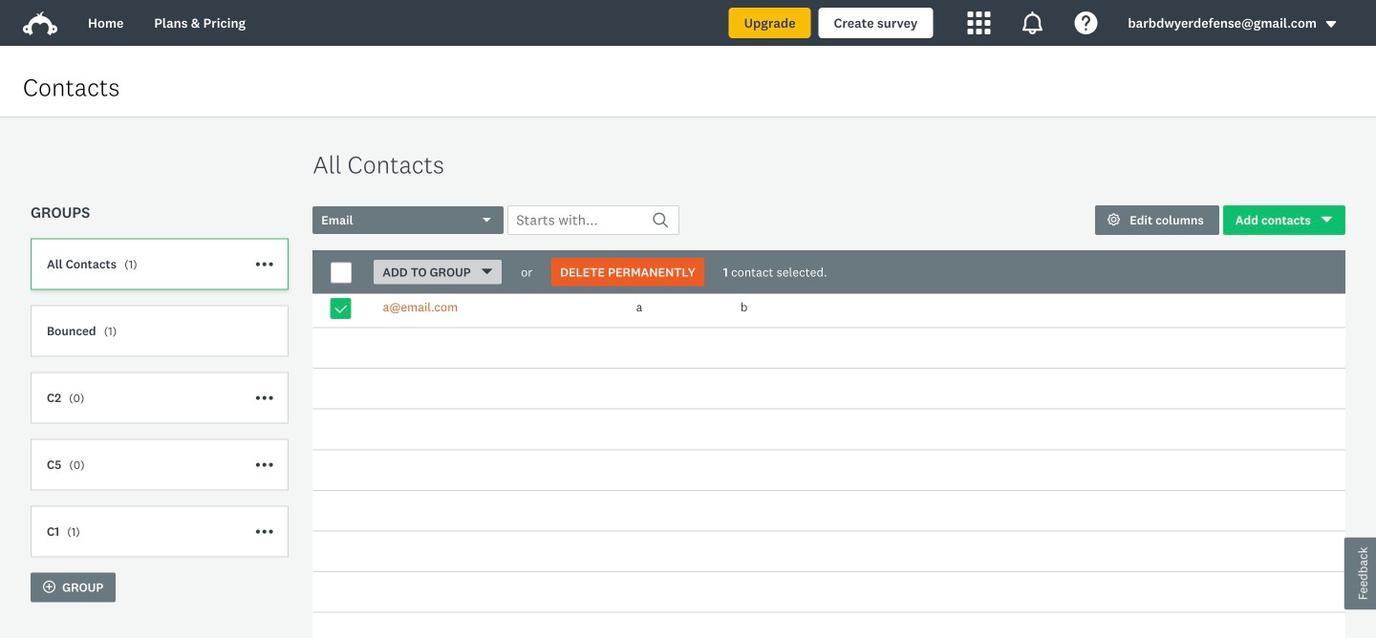 Task type: locate. For each thing, give the bounding box(es) containing it.
0 horizontal spatial products icon image
[[968, 11, 991, 34]]

products icon image
[[968, 11, 991, 34], [1021, 11, 1044, 34]]

1 horizontal spatial products icon image
[[1021, 11, 1044, 34]]

surveymonkey logo image
[[23, 11, 57, 35]]



Task type: vqa. For each thing, say whether or not it's contained in the screenshot.
first "Products Icon" from left
yes



Task type: describe. For each thing, give the bounding box(es) containing it.
help icon image
[[1075, 11, 1098, 34]]

1 products icon image from the left
[[968, 11, 991, 34]]

dropdown arrow image
[[1325, 18, 1338, 31]]

Starts with... text field
[[508, 206, 680, 235]]

2 products icon image from the left
[[1021, 11, 1044, 34]]



